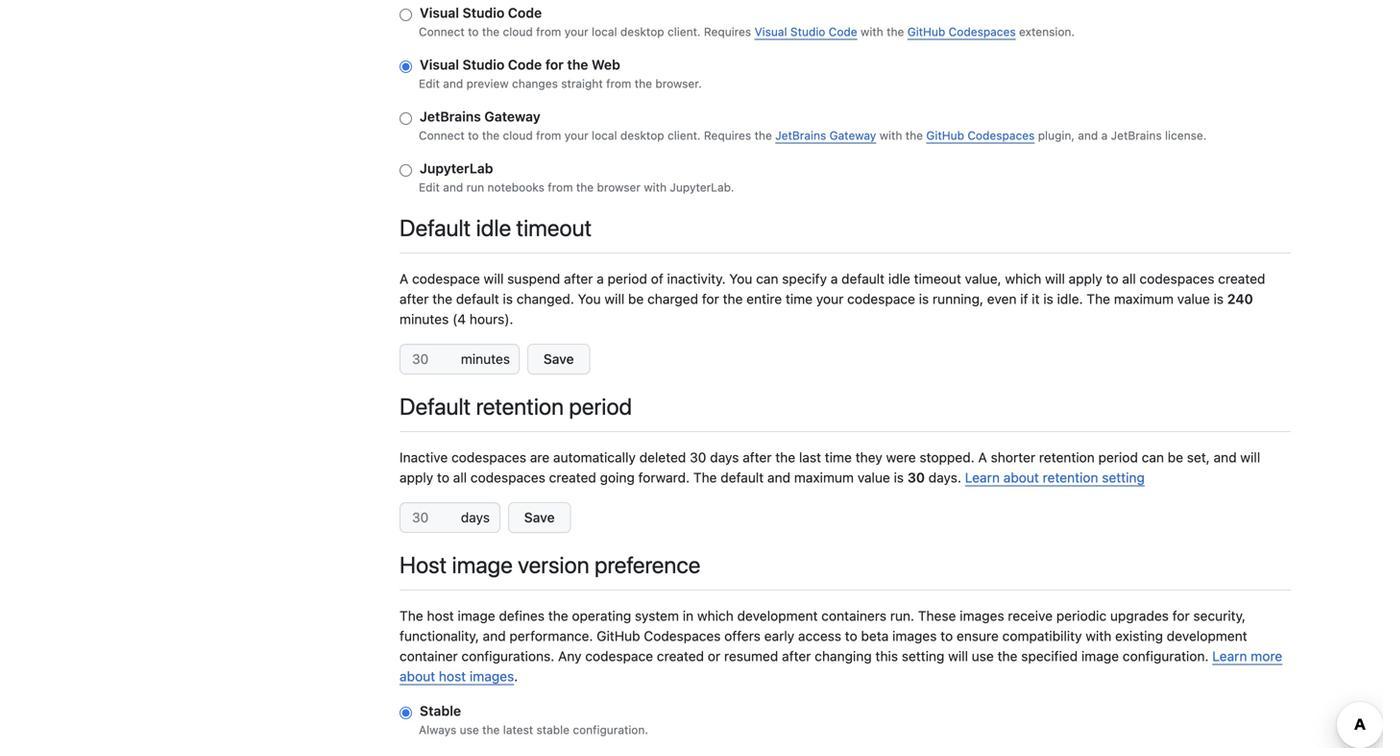 Task type: vqa. For each thing, say whether or not it's contained in the screenshot.
"Only"
no



Task type: describe. For each thing, give the bounding box(es) containing it.
your for jetbrains gateway
[[565, 129, 589, 142]]

the inside the host image defines the operating system in which development containers run. these images receive periodic upgrades for security, functionality, and performance.     github codespaces offers early access to beta images to ensure compatibility with existing development container configurations.     any codespace created or resumed after changing this setting will use the specified image configuration.
[[400, 608, 423, 624]]

1 vertical spatial codespace
[[848, 291, 916, 307]]

edit for jupyterlab
[[419, 181, 440, 194]]

going
[[600, 470, 635, 486]]

is right 'it'
[[1044, 291, 1054, 307]]

a inside a codespace will suspend after a period of inactivity. you can specify a default idle timeout value, which will apply to all codespaces created after the default is changed. you will be charged for the entire time your codespace is running, even if it is idle. the maximum value is
[[400, 271, 409, 287]]

0 vertical spatial idle
[[476, 214, 511, 241]]

to inside inactive codespaces are automatically deleted 30 days after the last time they were stopped. a shorter retention period can be set, and will apply to all codespaces created going forward. the default and maximum value is
[[437, 470, 450, 486]]

2 vertical spatial retention
[[1043, 470, 1099, 486]]

.
[[514, 669, 518, 685]]

studio for visual studio code for the web
[[463, 57, 505, 73]]

github for visual studio code
[[908, 25, 946, 38]]

0 horizontal spatial jetbrains
[[420, 109, 481, 124]]

period inside a codespace will suspend after a period of inactivity. you can specify a default idle timeout value, which will apply to all codespaces created after the default is changed. you will be charged for the entire time your codespace is running, even if it is idle. the maximum value is
[[608, 271, 647, 287]]

the down visual studio code
[[482, 25, 500, 38]]

jetbrains gateway link
[[776, 129, 877, 142]]

1 vertical spatial period
[[569, 393, 632, 420]]

will inside the host image defines the operating system in which development containers run. these images receive periodic upgrades for security, functionality, and performance.     github codespaces offers early access to beta images to ensure compatibility with existing development container configurations.     any codespace created or resumed after changing this setting will use the specified image configuration.
[[948, 649, 968, 664]]

functionality,
[[400, 628, 479, 644]]

operating
[[572, 608, 631, 624]]

learn inside "learn more about host images"
[[1213, 649, 1248, 664]]

idle.
[[1057, 291, 1083, 307]]

apply inside inactive codespaces are automatically deleted 30 days after the last time they were stopped. a shorter retention period can be set, and will apply to all codespaces created going forward. the default and maximum value is
[[400, 470, 434, 486]]

1 horizontal spatial development
[[1167, 628, 1248, 644]]

straight
[[561, 77, 603, 90]]

the inside inactive codespaces are automatically deleted 30 days after the last time they were stopped. a shorter retention period can be set, and will apply to all codespaces created going forward. the default and maximum value is
[[694, 470, 717, 486]]

changed.
[[517, 291, 574, 307]]

notebooks
[[488, 181, 545, 194]]

client. for jetbrains gateway
[[668, 129, 701, 142]]

the host image defines the operating system in which development containers run. these images receive periodic upgrades for security, functionality, and performance.     github codespaces offers early access to beta images to ensure compatibility with existing development container configurations.     any codespace created or resumed after changing this setting will use the specified image configuration.
[[400, 608, 1248, 664]]

cloud for studio
[[503, 25, 533, 38]]

preference
[[595, 552, 701, 578]]

visual for visual studio code
[[420, 5, 459, 21]]

desktop for jetbrains gateway
[[621, 129, 665, 142]]

with right visual studio code link
[[861, 25, 884, 38]]

1 vertical spatial visual
[[755, 25, 787, 38]]

created inside inactive codespaces are automatically deleted 30 days after the last time they were stopped. a shorter retention period can be set, and will apply to all codespaces created going forward. the default and maximum value is
[[549, 470, 597, 486]]

or
[[708, 649, 721, 664]]

and inside the host image defines the operating system in which development containers run. these images receive periodic upgrades for security, functionality, and performance.     github codespaces offers early access to beta images to ensure compatibility with existing development container configurations.     any codespace created or resumed after changing this setting will use the specified image configuration.
[[483, 628, 506, 644]]

defines
[[499, 608, 545, 624]]

minutes inside 240 minutes (4 hours).
[[400, 311, 449, 327]]

240
[[1228, 291, 1254, 307]]

learn more about host images
[[400, 649, 1283, 685]]

0 vertical spatial image
[[452, 552, 513, 578]]

are
[[530, 450, 550, 466]]

code for visual studio code for the web
[[508, 57, 542, 73]]

which inside a codespace will suspend after a period of inactivity. you can specify a default idle timeout value, which will apply to all codespaces created after the default is changed. you will be charged for the entire time your codespace is running, even if it is idle. the maximum value is
[[1005, 271, 1042, 287]]

set,
[[1187, 450, 1210, 466]]

the inside inactive codespaces are automatically deleted 30 days after the last time they were stopped. a shorter retention period can be set, and will apply to all codespaces created going forward. the default and maximum value is
[[776, 450, 796, 466]]

images inside "learn more about host images"
[[470, 669, 514, 685]]

is left running, on the top of the page
[[919, 291, 929, 307]]

receive
[[1008, 608, 1053, 624]]

connect for jetbrains
[[419, 129, 465, 142]]

preview
[[467, 77, 509, 90]]

default idle timeout
[[400, 214, 592, 241]]

stable
[[537, 723, 570, 737]]

codespaces inside a codespace will suspend after a period of inactivity. you can specify a default idle timeout value, which will apply to all codespaces created after the default is changed. you will be charged for the entire time your codespace is running, even if it is idle. the maximum value is
[[1140, 271, 1215, 287]]

github codespaces link for jetbrains gateway
[[927, 129, 1035, 142]]

container
[[400, 649, 458, 664]]

to inside a codespace will suspend after a period of inactivity. you can specify a default idle timeout value, which will apply to all codespaces created after the default is changed. you will be charged for the entire time your codespace is running, even if it is idle. the maximum value is
[[1106, 271, 1119, 287]]

edit and run notebooks from the browser with jupyterlab.
[[419, 181, 734, 194]]

in
[[683, 608, 694, 624]]

1 horizontal spatial a
[[831, 271, 838, 287]]

save for period
[[524, 510, 555, 526]]

host
[[400, 552, 447, 578]]

configurations.
[[462, 649, 555, 664]]

it
[[1032, 291, 1040, 307]]

specify
[[782, 271, 827, 287]]

host inside "learn more about host images"
[[439, 669, 466, 685]]

with inside the host image defines the operating system in which development containers run. these images receive periodic upgrades for security, functionality, and performance.     github codespaces offers early access to beta images to ensure compatibility with existing development container configurations.     any codespace created or resumed after changing this setting will use the specified image configuration.
[[1086, 628, 1112, 644]]

with right browser
[[644, 181, 667, 194]]

save button for period
[[508, 503, 571, 533]]

requires for visual studio code
[[704, 25, 752, 38]]

the left browser. at top
[[635, 77, 652, 90]]

the up (4
[[432, 291, 453, 307]]

value,
[[965, 271, 1002, 287]]

0 vertical spatial for
[[546, 57, 564, 73]]

0 horizontal spatial a
[[597, 271, 604, 287]]

from down web in the top of the page
[[606, 77, 632, 90]]

0 vertical spatial gateway
[[485, 109, 541, 124]]

learn more about host images link
[[400, 649, 1283, 685]]

these
[[918, 608, 956, 624]]

changes
[[512, 77, 558, 90]]

entire
[[747, 291, 782, 307]]

codespace inside the host image defines the operating system in which development containers run. these images receive periodic upgrades for security, functionality, and performance.     github codespaces offers early access to beta images to ensure compatibility with existing development container configurations.     any codespace created or resumed after changing this setting will use the specified image configuration.
[[585, 649, 653, 664]]

the right the jetbrains gateway link at the right top of page
[[906, 129, 923, 142]]

apply inside a codespace will suspend after a period of inactivity. you can specify a default idle timeout value, which will apply to all codespaces created after the default is changed. you will be charged for the entire time your codespace is running, even if it is idle. the maximum value is
[[1069, 271, 1103, 287]]

suspend
[[508, 271, 560, 287]]

value inside a codespace will suspend after a period of inactivity. you can specify a default idle timeout value, which will apply to all codespaces created after the default is changed. you will be charged for the entire time your codespace is running, even if it is idle. the maximum value is
[[1178, 291, 1210, 307]]

run.
[[890, 608, 915, 624]]

2 horizontal spatial a
[[1102, 129, 1108, 142]]

will left charged
[[605, 291, 625, 307]]

idle inside a codespace will suspend after a period of inactivity. you can specify a default idle timeout value, which will apply to all codespaces created after the default is changed. you will be charged for the entire time your codespace is running, even if it is idle. the maximum value is
[[889, 271, 911, 287]]

inactive codespaces are automatically deleted 30 days after the last time they were stopped. a shorter retention period can be set, and will apply to all codespaces created going forward. the default and maximum value is
[[400, 450, 1261, 486]]

1 vertical spatial codespaces
[[452, 450, 527, 466]]

system
[[635, 608, 679, 624]]

which inside the host image defines the operating system in which development containers run. these images receive periodic upgrades for security, functionality, and performance.     github codespaces offers early access to beta images to ensure compatibility with existing development container configurations.     any codespace created or resumed after changing this setting will use the specified image configuration.
[[697, 608, 734, 624]]

maximum inside a codespace will suspend after a period of inactivity. you can specify a default idle timeout value, which will apply to all codespaces created after the default is changed. you will be charged for the entire time your codespace is running, even if it is idle. the maximum value is
[[1114, 291, 1174, 307]]

2 vertical spatial codespaces
[[471, 470, 546, 486]]

run
[[467, 181, 484, 194]]

existing
[[1116, 628, 1163, 644]]

version
[[518, 552, 590, 578]]

code for visual studio code
[[508, 5, 542, 21]]

2 vertical spatial image
[[1082, 649, 1119, 664]]

1 vertical spatial configuration.
[[573, 723, 649, 737]]

deleted
[[640, 450, 686, 466]]

a codespace will suspend after a period of inactivity. you can specify a default idle timeout value, which will apply to all codespaces created after the default is changed. you will be charged for the entire time your codespace is running, even if it is idle. the maximum value is
[[400, 271, 1266, 307]]

always
[[419, 723, 457, 737]]

offers
[[725, 628, 761, 644]]

1 vertical spatial days
[[461, 510, 490, 526]]

0 vertical spatial about
[[1004, 470, 1039, 486]]

days inside inactive codespaces are automatically deleted 30 days after the last time they were stopped. a shorter retention period can be set, and will apply to all codespaces created going forward. the default and maximum value is
[[710, 450, 739, 466]]

0 horizontal spatial learn
[[965, 470, 1000, 486]]

ensure
[[957, 628, 999, 644]]

1 horizontal spatial gateway
[[830, 129, 877, 142]]

extension.
[[1019, 25, 1075, 38]]

latest
[[503, 723, 533, 737]]

browser.
[[656, 77, 702, 90]]

inactivity.
[[667, 271, 726, 287]]

edit for visual studio code for the web
[[419, 77, 440, 90]]

hours).
[[470, 311, 514, 327]]

1 vertical spatial image
[[458, 608, 495, 624]]

access
[[798, 628, 842, 644]]

security,
[[1194, 608, 1246, 624]]

cloud for gateway
[[503, 129, 533, 142]]

of
[[651, 271, 664, 287]]

created inside the host image defines the operating system in which development containers run. these images receive periodic upgrades for security, functionality, and performance.     github codespaces offers early access to beta images to ensure compatibility with existing development container configurations.     any codespace created or resumed after changing this setting will use the specified image configuration.
[[657, 649, 704, 664]]

default retention period
[[400, 393, 632, 420]]

web
[[592, 57, 621, 73]]

the left the jetbrains gateway link at the right top of page
[[755, 129, 772, 142]]

is inside inactive codespaces are automatically deleted 30 days after the last time they were stopped. a shorter retention period can be set, and will apply to all codespaces created going forward. the default and maximum value is
[[894, 470, 904, 486]]

stable
[[420, 703, 461, 719]]

visual for visual studio code for the web
[[420, 57, 459, 73]]

local for jetbrains gateway
[[592, 129, 617, 142]]

charged
[[648, 291, 699, 307]]

studio for visual studio code
[[463, 5, 505, 21]]

beta
[[861, 628, 889, 644]]

1 vertical spatial code
[[829, 25, 858, 38]]

240 minutes (4 hours).
[[400, 291, 1254, 327]]

after inside the host image defines the operating system in which development containers run. these images receive periodic upgrades for security, functionality, and performance.     github codespaces offers early access to beta images to ensure compatibility with existing development container configurations.     any codespace created or resumed after changing this setting will use the specified image configuration.
[[782, 649, 811, 664]]

plugin,
[[1038, 129, 1075, 142]]

all inside a codespace will suspend after a period of inactivity. you can specify a default idle timeout value, which will apply to all codespaces created after the default is changed. you will be charged for the entire time your codespace is running, even if it is idle. the maximum value is
[[1123, 271, 1136, 287]]

jupyterlab
[[420, 160, 493, 176]]

connect to the cloud from your local desktop client. requires the jetbrains gateway with the github codespaces plugin, and a jetbrains license.
[[419, 129, 1207, 142]]

1 vertical spatial minutes
[[461, 351, 510, 367]]

visual studio code for the web
[[420, 57, 621, 73]]

1 horizontal spatial setting
[[1102, 470, 1145, 486]]

30 days. learn about retention setting
[[908, 470, 1145, 486]]

2 horizontal spatial jetbrains
[[1111, 129, 1162, 142]]

for inside a codespace will suspend after a period of inactivity. you can specify a default idle timeout value, which will apply to all codespaces created after the default is changed. you will be charged for the entire time your codespace is running, even if it is idle. the maximum value is
[[702, 291, 719, 307]]

github codespaces link for visual studio code
[[908, 25, 1016, 38]]

specified
[[1022, 649, 1078, 664]]

be inside inactive codespaces are automatically deleted 30 days after the last time they were stopped. a shorter retention period can be set, and will apply to all codespaces created going forward. the default and maximum value is
[[1168, 450, 1184, 466]]

jupyterlab.
[[670, 181, 734, 194]]

0 horizontal spatial you
[[578, 291, 601, 307]]

compatibility
[[1003, 628, 1082, 644]]

were
[[886, 450, 916, 466]]

early
[[765, 628, 795, 644]]



Task type: locate. For each thing, give the bounding box(es) containing it.
always use the latest stable configuration.
[[419, 723, 649, 737]]

0 vertical spatial all
[[1123, 271, 1136, 287]]

1 horizontal spatial 30
[[908, 470, 925, 486]]

github for jetbrains gateway
[[927, 129, 965, 142]]

0 vertical spatial codespaces
[[949, 25, 1016, 38]]

host image version preference
[[400, 552, 701, 578]]

requires
[[704, 25, 752, 38], [704, 129, 752, 142]]

1 vertical spatial save
[[524, 510, 555, 526]]

2 cloud from the top
[[503, 129, 533, 142]]

1 vertical spatial client.
[[668, 129, 701, 142]]

0 vertical spatial 30 number field
[[400, 344, 520, 375]]

0 horizontal spatial which
[[697, 608, 734, 624]]

0 horizontal spatial days
[[461, 510, 490, 526]]

gateway
[[485, 109, 541, 124], [830, 129, 877, 142]]

2 horizontal spatial default
[[842, 271, 885, 287]]

desktop for visual studio code
[[621, 25, 665, 38]]

1 horizontal spatial value
[[1178, 291, 1210, 307]]

0 vertical spatial timeout
[[516, 214, 592, 241]]

1 requires from the top
[[704, 25, 752, 38]]

2 vertical spatial your
[[817, 291, 844, 307]]

30 right deleted at the bottom left
[[690, 450, 707, 466]]

None radio
[[400, 7, 412, 23], [400, 110, 412, 127], [400, 162, 412, 179], [400, 705, 412, 722], [400, 7, 412, 23], [400, 110, 412, 127], [400, 162, 412, 179], [400, 705, 412, 722]]

learn left more
[[1213, 649, 1248, 664]]

maximum inside inactive codespaces are automatically deleted 30 days after the last time they were stopped. a shorter retention period can be set, and will apply to all codespaces created going forward. the default and maximum value is
[[794, 470, 854, 486]]

1 local from the top
[[592, 25, 617, 38]]

connect up jupyterlab
[[419, 129, 465, 142]]

0 vertical spatial you
[[730, 271, 753, 287]]

time
[[786, 291, 813, 307], [825, 450, 852, 466]]

will left suspend
[[484, 271, 504, 287]]

1 horizontal spatial use
[[972, 649, 994, 664]]

cloud up visual studio code for the web
[[503, 25, 533, 38]]

even
[[987, 291, 1017, 307]]

1 client. from the top
[[668, 25, 701, 38]]

0 horizontal spatial maximum
[[794, 470, 854, 486]]

2 connect from the top
[[419, 129, 465, 142]]

the right visual studio code link
[[887, 25, 904, 38]]

this
[[876, 649, 898, 664]]

be
[[628, 291, 644, 307], [1168, 450, 1184, 466]]

1 vertical spatial desktop
[[621, 129, 665, 142]]

can inside a codespace will suspend after a period of inactivity. you can specify a default idle timeout value, which will apply to all codespaces created after the default is changed. you will be charged for the entire time your codespace is running, even if it is idle. the maximum value is
[[756, 271, 779, 287]]

2 desktop from the top
[[621, 129, 665, 142]]

0 horizontal spatial the
[[400, 608, 423, 624]]

save button down changed.
[[527, 344, 591, 375]]

resumed
[[724, 649, 779, 664]]

a
[[400, 271, 409, 287], [979, 450, 987, 466]]

1 vertical spatial default
[[400, 393, 471, 420]]

0 vertical spatial period
[[608, 271, 647, 287]]

jetbrains gateway
[[420, 109, 541, 124]]

upgrades
[[1111, 608, 1169, 624]]

period inside inactive codespaces are automatically deleted 30 days after the last time they were stopped. a shorter retention period can be set, and will apply to all codespaces created going forward. the default and maximum value is
[[1099, 450, 1138, 466]]

a right specify
[[831, 271, 838, 287]]

after inside inactive codespaces are automatically deleted 30 days after the last time they were stopped. a shorter retention period can be set, and will apply to all codespaces created going forward. the default and maximum value is
[[743, 450, 772, 466]]

0 vertical spatial created
[[1219, 271, 1266, 287]]

30 down 'were'
[[908, 470, 925, 486]]

30 number field for retention
[[400, 503, 501, 533]]

images
[[960, 608, 1005, 624], [893, 628, 937, 644], [470, 669, 514, 685]]

any
[[558, 649, 582, 664]]

0 vertical spatial code
[[508, 5, 542, 21]]

0 vertical spatial retention
[[476, 393, 564, 420]]

will inside inactive codespaces are automatically deleted 30 days after the last time they were stopped. a shorter retention period can be set, and will apply to all codespaces created going forward. the default and maximum value is
[[1241, 450, 1261, 466]]

timeout up running, on the top of the page
[[914, 271, 962, 287]]

jetbrains
[[420, 109, 481, 124], [776, 129, 827, 142], [1111, 129, 1162, 142]]

for inside the host image defines the operating system in which development containers run. these images receive periodic upgrades for security, functionality, and performance.     github codespaces offers early access to beta images to ensure compatibility with existing development container configurations.     any codespace created or resumed after changing this setting will use the specified image configuration.
[[1173, 608, 1190, 624]]

time inside a codespace will suspend after a period of inactivity. you can specify a default idle timeout value, which will apply to all codespaces created after the default is changed. you will be charged for the entire time your codespace is running, even if it is idle. the maximum value is
[[786, 291, 813, 307]]

0 vertical spatial cloud
[[503, 25, 533, 38]]

0 vertical spatial codespace
[[412, 271, 480, 287]]

a right plugin, on the right of the page
[[1102, 129, 1108, 142]]

period up learn about retention setting link
[[1099, 450, 1138, 466]]

containers
[[822, 608, 887, 624]]

requires up jupyterlab.
[[704, 129, 752, 142]]

0 vertical spatial can
[[756, 271, 779, 287]]

running,
[[933, 291, 984, 307]]

maximum
[[1114, 291, 1174, 307], [794, 470, 854, 486]]

if
[[1021, 291, 1028, 307]]

1 vertical spatial which
[[697, 608, 734, 624]]

save
[[544, 351, 574, 367], [524, 510, 555, 526]]

github
[[908, 25, 946, 38], [927, 129, 965, 142], [597, 628, 640, 644]]

host inside the host image defines the operating system in which development containers run. these images receive periodic upgrades for security, functionality, and performance.     github codespaces offers early access to beta images to ensure compatibility with existing development container configurations.     any codespace created or resumed after changing this setting will use the specified image configuration.
[[427, 608, 454, 624]]

your up the straight
[[565, 25, 589, 38]]

30 number field
[[400, 344, 520, 375], [400, 503, 501, 533]]

desktop
[[621, 25, 665, 38], [621, 129, 665, 142]]

the right forward.
[[694, 470, 717, 486]]

github codespaces link
[[908, 25, 1016, 38], [927, 129, 1035, 142]]

1 vertical spatial your
[[565, 129, 589, 142]]

0 horizontal spatial default
[[456, 291, 499, 307]]

0 horizontal spatial time
[[786, 291, 813, 307]]

1 vertical spatial host
[[439, 669, 466, 685]]

1 cloud from the top
[[503, 25, 533, 38]]

shorter
[[991, 450, 1036, 466]]

2 requires from the top
[[704, 129, 752, 142]]

0 horizontal spatial all
[[453, 470, 467, 486]]

created down automatically on the bottom left of the page
[[549, 470, 597, 486]]

1 vertical spatial github codespaces link
[[927, 129, 1035, 142]]

0 vertical spatial the
[[1087, 291, 1111, 307]]

2 client. from the top
[[668, 129, 701, 142]]

be left charged
[[628, 291, 644, 307]]

host down container at the bottom
[[439, 669, 466, 685]]

1 vertical spatial cloud
[[503, 129, 533, 142]]

from for connect to the cloud from your local desktop client. requires the jetbrains gateway with the github codespaces plugin, and a jetbrains license.
[[536, 129, 561, 142]]

2 vertical spatial codespaces
[[644, 628, 721, 644]]

0 vertical spatial images
[[960, 608, 1005, 624]]

local up web in the top of the page
[[592, 25, 617, 38]]

your up edit and run notebooks from the browser with jupyterlab.
[[565, 129, 589, 142]]

can left set,
[[1142, 450, 1164, 466]]

1 vertical spatial 30 number field
[[400, 503, 501, 533]]

1 30 number field from the top
[[400, 344, 520, 375]]

default inside inactive codespaces are automatically deleted 30 days after the last time they were stopped. a shorter retention period can be set, and will apply to all codespaces created going forward. the default and maximum value is
[[721, 470, 764, 486]]

the up functionality,
[[400, 608, 423, 624]]

from down edit and preview changes straight from the browser.
[[536, 129, 561, 142]]

1 default from the top
[[400, 214, 471, 241]]

default up 240 minutes (4 hours).
[[842, 271, 885, 287]]

default
[[842, 271, 885, 287], [456, 291, 499, 307], [721, 470, 764, 486]]

from for edit and run notebooks from the browser with jupyterlab.
[[548, 181, 573, 194]]

30 inside inactive codespaces are automatically deleted 30 days after the last time they were stopped. a shorter retention period can be set, and will apply to all codespaces created going forward. the default and maximum value is
[[690, 450, 707, 466]]

connect
[[419, 25, 465, 38], [419, 129, 465, 142]]

time down specify
[[786, 291, 813, 307]]

1 horizontal spatial for
[[702, 291, 719, 307]]

images down the configurations.
[[470, 669, 514, 685]]

a left of on the left top
[[597, 271, 604, 287]]

local for visual studio code
[[592, 25, 617, 38]]

created inside a codespace will suspend after a period of inactivity. you can specify a default idle timeout value, which will apply to all codespaces created after the default is changed. you will be charged for the entire time your codespace is running, even if it is idle. the maximum value is
[[1219, 271, 1266, 287]]

configuration. inside the host image defines the operating system in which development containers run. these images receive periodic upgrades for security, functionality, and performance.     github codespaces offers early access to beta images to ensure compatibility with existing development container configurations.     any codespace created or resumed after changing this setting will use the specified image configuration.
[[1123, 649, 1209, 664]]

0 horizontal spatial apply
[[400, 470, 434, 486]]

1 vertical spatial created
[[549, 470, 597, 486]]

30 number field for idle
[[400, 344, 520, 375]]

save for timeout
[[544, 351, 574, 367]]

1 horizontal spatial minutes
[[461, 351, 510, 367]]

1 edit from the top
[[419, 77, 440, 90]]

retention
[[476, 393, 564, 420], [1039, 450, 1095, 466], [1043, 470, 1099, 486]]

0 horizontal spatial setting
[[902, 649, 945, 664]]

idle up 240 minutes (4 hours).
[[889, 271, 911, 287]]

images down run.
[[893, 628, 937, 644]]

requires for jetbrains gateway
[[704, 129, 752, 142]]

forward.
[[639, 470, 690, 486]]

1 vertical spatial save button
[[508, 503, 571, 533]]

codespaces for jetbrains gateway
[[968, 129, 1035, 142]]

desktop up browser. at top
[[621, 25, 665, 38]]

to
[[468, 25, 479, 38], [468, 129, 479, 142], [1106, 271, 1119, 287], [437, 470, 450, 486], [845, 628, 858, 644], [941, 628, 953, 644]]

1 vertical spatial all
[[453, 470, 467, 486]]

1 horizontal spatial jetbrains
[[776, 129, 827, 142]]

default for default retention period
[[400, 393, 471, 420]]

codespaces left extension.
[[949, 25, 1016, 38]]

1 vertical spatial studio
[[791, 25, 826, 38]]

created
[[1219, 271, 1266, 287], [549, 470, 597, 486], [657, 649, 704, 664]]

they
[[856, 450, 883, 466]]

1 desktop from the top
[[621, 25, 665, 38]]

1 horizontal spatial timeout
[[914, 271, 962, 287]]

0 horizontal spatial for
[[546, 57, 564, 73]]

save button up host image version preference
[[508, 503, 571, 533]]

timeout down edit and run notebooks from the browser with jupyterlab.
[[516, 214, 592, 241]]

0 horizontal spatial created
[[549, 470, 597, 486]]

1 vertical spatial local
[[592, 129, 617, 142]]

images up ensure on the bottom right of the page
[[960, 608, 1005, 624]]

30
[[690, 450, 707, 466], [908, 470, 925, 486]]

edit and preview changes straight from the browser.
[[419, 77, 702, 90]]

0 vertical spatial a
[[400, 271, 409, 287]]

configuration. right stable
[[573, 723, 649, 737]]

1 horizontal spatial codespace
[[585, 649, 653, 664]]

days
[[710, 450, 739, 466], [461, 510, 490, 526]]

is left 240
[[1214, 291, 1224, 307]]

1 vertical spatial about
[[400, 669, 435, 685]]

visual studio code link
[[755, 25, 858, 38]]

client. for visual studio code
[[668, 25, 701, 38]]

maximum down last
[[794, 470, 854, 486]]

your
[[565, 25, 589, 38], [565, 129, 589, 142], [817, 291, 844, 307]]

development down security,
[[1167, 628, 1248, 644]]

time inside inactive codespaces are automatically deleted 30 days after the last time they were stopped. a shorter retention period can be set, and will apply to all codespaces created going forward. the default and maximum value is
[[825, 450, 852, 466]]

the left the latest
[[482, 723, 500, 737]]

from for connect to the cloud from your local desktop client. requires visual studio code with the github codespaces extension.
[[536, 25, 561, 38]]

0 vertical spatial development
[[737, 608, 818, 624]]

about down container at the bottom
[[400, 669, 435, 685]]

1 vertical spatial use
[[460, 723, 479, 737]]

(4
[[453, 311, 466, 327]]

default up inactive
[[400, 393, 471, 420]]

license.
[[1165, 129, 1207, 142]]

the down jetbrains gateway
[[482, 129, 500, 142]]

0 vertical spatial learn
[[965, 470, 1000, 486]]

default for default idle timeout
[[400, 214, 471, 241]]

0 horizontal spatial codespace
[[412, 271, 480, 287]]

1 horizontal spatial about
[[1004, 470, 1039, 486]]

automatically
[[553, 450, 636, 466]]

2 horizontal spatial images
[[960, 608, 1005, 624]]

which right in
[[697, 608, 734, 624]]

edit left preview
[[419, 77, 440, 90]]

use right always
[[460, 723, 479, 737]]

1 horizontal spatial maximum
[[1114, 291, 1174, 307]]

learn down shorter
[[965, 470, 1000, 486]]

0 vertical spatial default
[[842, 271, 885, 287]]

about inside "learn more about host images"
[[400, 669, 435, 685]]

your for visual studio code
[[565, 25, 589, 38]]

2 local from the top
[[592, 129, 617, 142]]

timeout
[[516, 214, 592, 241], [914, 271, 962, 287]]

0 horizontal spatial configuration.
[[573, 723, 649, 737]]

1 connect from the top
[[419, 25, 465, 38]]

2 default from the top
[[400, 393, 471, 420]]

the up performance.
[[548, 608, 568, 624]]

all inside inactive codespaces are automatically deleted 30 days after the last time they were stopped. a shorter retention period can be set, and will apply to all codespaces created going forward. the default and maximum value is
[[453, 470, 467, 486]]

1 horizontal spatial learn
[[1213, 649, 1248, 664]]

more
[[1251, 649, 1283, 664]]

1 vertical spatial gateway
[[830, 129, 877, 142]]

stopped.
[[920, 450, 975, 466]]

codespace up (4
[[412, 271, 480, 287]]

the inside a codespace will suspend after a period of inactivity. you can specify a default idle timeout value, which will apply to all codespaces created after the default is changed. you will be charged for the entire time your codespace is running, even if it is idle. the maximum value is
[[1087, 291, 1111, 307]]

visual studio code
[[420, 5, 542, 21]]

1 vertical spatial images
[[893, 628, 937, 644]]

period left of on the left top
[[608, 271, 647, 287]]

and
[[443, 77, 463, 90], [1078, 129, 1098, 142], [443, 181, 463, 194], [1214, 450, 1237, 466], [768, 470, 791, 486], [483, 628, 506, 644]]

can inside inactive codespaces are automatically deleted 30 days after the last time they were stopped. a shorter retention period can be set, and will apply to all codespaces created going forward. the default and maximum value is
[[1142, 450, 1164, 466]]

1 vertical spatial idle
[[889, 271, 911, 287]]

idle
[[476, 214, 511, 241], [889, 271, 911, 287]]

codespaces for visual studio code
[[949, 25, 1016, 38]]

value left 240
[[1178, 291, 1210, 307]]

0 horizontal spatial gateway
[[485, 109, 541, 124]]

value down they
[[858, 470, 890, 486]]

development up early
[[737, 608, 818, 624]]

github codespaces link left extension.
[[908, 25, 1016, 38]]

is up 'hours).'
[[503, 291, 513, 307]]

days.
[[929, 470, 962, 486]]

created left or
[[657, 649, 704, 664]]

1 vertical spatial for
[[702, 291, 719, 307]]

0 vertical spatial desktop
[[621, 25, 665, 38]]

value inside inactive codespaces are automatically deleted 30 days after the last time they were stopped. a shorter retention period can be set, and will apply to all codespaces created going forward. the default and maximum value is
[[858, 470, 890, 486]]

0 vertical spatial use
[[972, 649, 994, 664]]

last
[[799, 450, 821, 466]]

codespace down the operating at left bottom
[[585, 649, 653, 664]]

the down ensure on the bottom right of the page
[[998, 649, 1018, 664]]

changing
[[815, 649, 872, 664]]

with right the jetbrains gateway link at the right top of page
[[880, 129, 903, 142]]

learn about retention setting link
[[965, 470, 1145, 486]]

1 vertical spatial timeout
[[914, 271, 962, 287]]

github inside the host image defines the operating system in which development containers run. these images receive periodic upgrades for security, functionality, and performance.     github codespaces offers early access to beta images to ensure compatibility with existing development container configurations.     any codespace created or resumed after changing this setting will use the specified image configuration.
[[597, 628, 640, 644]]

visual
[[420, 5, 459, 21], [755, 25, 787, 38], [420, 57, 459, 73]]

cloud down jetbrains gateway
[[503, 129, 533, 142]]

retention inside inactive codespaces are automatically deleted 30 days after the last time they were stopped. a shorter retention period can be set, and will apply to all codespaces created going forward. the default and maximum value is
[[1039, 450, 1095, 466]]

periodic
[[1057, 608, 1107, 624]]

0 horizontal spatial timeout
[[516, 214, 592, 241]]

minutes down 'hours).'
[[461, 351, 510, 367]]

1 horizontal spatial idle
[[889, 271, 911, 287]]

1 vertical spatial default
[[456, 291, 499, 307]]

apply down inactive
[[400, 470, 434, 486]]

from right "notebooks"
[[548, 181, 573, 194]]

0 horizontal spatial images
[[470, 669, 514, 685]]

use
[[972, 649, 994, 664], [460, 723, 479, 737]]

use inside the host image defines the operating system in which development containers run. these images receive periodic upgrades for security, functionality, and performance.     github codespaces offers early access to beta images to ensure compatibility with existing development container configurations.     any codespace created or resumed after changing this setting will use the specified image configuration.
[[972, 649, 994, 664]]

1 horizontal spatial days
[[710, 450, 739, 466]]

2 vertical spatial visual
[[420, 57, 459, 73]]

your inside a codespace will suspend after a period of inactivity. you can specify a default idle timeout value, which will apply to all codespaces created after the default is changed. you will be charged for the entire time your codespace is running, even if it is idle. the maximum value is
[[817, 291, 844, 307]]

requires left visual studio code link
[[704, 25, 752, 38]]

save button for timeout
[[527, 344, 591, 375]]

1 vertical spatial the
[[694, 470, 717, 486]]

codespaces left plugin, on the right of the page
[[968, 129, 1035, 142]]

0 vertical spatial host
[[427, 608, 454, 624]]

codespaces inside the host image defines the operating system in which development containers run. these images receive periodic upgrades for security, functionality, and performance.     github codespaces offers early access to beta images to ensure compatibility with existing development container configurations.     any codespace created or resumed after changing this setting will use the specified image configuration.
[[644, 628, 721, 644]]

image right host
[[452, 552, 513, 578]]

you
[[730, 271, 753, 287], [578, 291, 601, 307]]

codespaces
[[1140, 271, 1215, 287], [452, 450, 527, 466], [471, 470, 546, 486]]

time right last
[[825, 450, 852, 466]]

github codespaces link left plugin, on the right of the page
[[927, 129, 1035, 142]]

the left browser
[[576, 181, 594, 194]]

host
[[427, 608, 454, 624], [439, 669, 466, 685]]

with down the periodic at the bottom of the page
[[1086, 628, 1112, 644]]

0 horizontal spatial be
[[628, 291, 644, 307]]

your down specify
[[817, 291, 844, 307]]

which up if
[[1005, 271, 1042, 287]]

client. down browser. at top
[[668, 129, 701, 142]]

1 horizontal spatial a
[[979, 450, 987, 466]]

0 vertical spatial minutes
[[400, 311, 449, 327]]

2 vertical spatial created
[[657, 649, 704, 664]]

1 horizontal spatial configuration.
[[1123, 649, 1209, 664]]

default
[[400, 214, 471, 241], [400, 393, 471, 420]]

connect for visual
[[419, 25, 465, 38]]

from
[[536, 25, 561, 38], [606, 77, 632, 90], [536, 129, 561, 142], [548, 181, 573, 194]]

be left set,
[[1168, 450, 1184, 466]]

timeout inside a codespace will suspend after a period of inactivity. you can specify a default idle timeout value, which will apply to all codespaces created after the default is changed. you will be charged for the entire time your codespace is running, even if it is idle. the maximum value is
[[914, 271, 962, 287]]

development
[[737, 608, 818, 624], [1167, 628, 1248, 644]]

0 vertical spatial days
[[710, 450, 739, 466]]

minutes
[[400, 311, 449, 327], [461, 351, 510, 367]]

the
[[1087, 291, 1111, 307], [694, 470, 717, 486], [400, 608, 423, 624]]

1 horizontal spatial you
[[730, 271, 753, 287]]

period up automatically on the bottom left of the page
[[569, 393, 632, 420]]

will up idle.
[[1045, 271, 1065, 287]]

image up functionality,
[[458, 608, 495, 624]]

inactive
[[400, 450, 448, 466]]

host up functionality,
[[427, 608, 454, 624]]

use down ensure on the bottom right of the page
[[972, 649, 994, 664]]

configuration. down existing
[[1123, 649, 1209, 664]]

desktop up browser
[[621, 129, 665, 142]]

1 vertical spatial github
[[927, 129, 965, 142]]

performance.
[[510, 628, 593, 644]]

for left security,
[[1173, 608, 1190, 624]]

setting inside the host image defines the operating system in which development containers run. these images receive periodic upgrades for security, functionality, and performance.     github codespaces offers early access to beta images to ensure compatibility with existing development container configurations.     any codespace created or resumed after changing this setting will use the specified image configuration.
[[902, 649, 945, 664]]

2 30 number field from the top
[[400, 503, 501, 533]]

default right forward.
[[721, 470, 764, 486]]

period
[[608, 271, 647, 287], [569, 393, 632, 420], [1099, 450, 1138, 466]]

you right changed.
[[578, 291, 601, 307]]

codespace left running, on the top of the page
[[848, 291, 916, 307]]

from up visual studio code for the web
[[536, 25, 561, 38]]

0 vertical spatial default
[[400, 214, 471, 241]]

1 vertical spatial retention
[[1039, 450, 1095, 466]]

browser
[[597, 181, 641, 194]]

connect to the cloud from your local desktop client. requires visual studio code with the github codespaces extension.
[[419, 25, 1075, 38]]

2 edit from the top
[[419, 181, 440, 194]]

for down inactivity.
[[702, 291, 719, 307]]

be inside a codespace will suspend after a period of inactivity. you can specify a default idle timeout value, which will apply to all codespaces created after the default is changed. you will be charged for the entire time your codespace is running, even if it is idle. the maximum value is
[[628, 291, 644, 307]]

0 vertical spatial value
[[1178, 291, 1210, 307]]

a inside inactive codespaces are automatically deleted 30 days after the last time they were stopped. a shorter retention period can be set, and will apply to all codespaces created going forward. the default and maximum value is
[[979, 450, 987, 466]]

local
[[592, 25, 617, 38], [592, 129, 617, 142]]

created up 240
[[1219, 271, 1266, 287]]

None radio
[[400, 59, 412, 75]]

the
[[482, 25, 500, 38], [887, 25, 904, 38], [567, 57, 588, 73], [635, 77, 652, 90], [482, 129, 500, 142], [755, 129, 772, 142], [906, 129, 923, 142], [576, 181, 594, 194], [432, 291, 453, 307], [723, 291, 743, 307], [776, 450, 796, 466], [548, 608, 568, 624], [998, 649, 1018, 664], [482, 723, 500, 737]]

is down 'were'
[[894, 470, 904, 486]]

the left entire
[[723, 291, 743, 307]]

the up the straight
[[567, 57, 588, 73]]

will right set,
[[1241, 450, 1261, 466]]

days right deleted at the bottom left
[[710, 450, 739, 466]]



